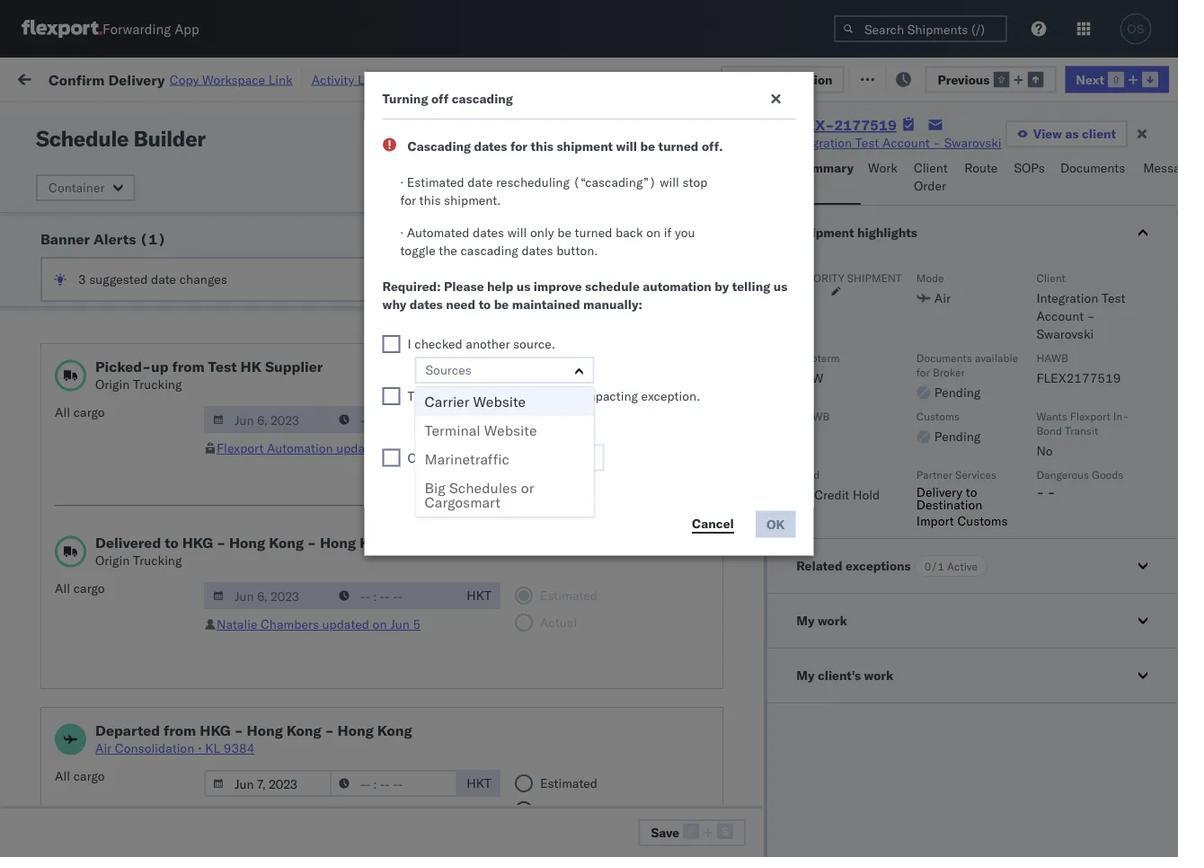 Task type: vqa. For each thing, say whether or not it's contained in the screenshot.
first Ocean FCL
no



Task type: describe. For each thing, give the bounding box(es) containing it.
am for 2:00 am pdt, aug 17, 2023
[[320, 299, 341, 315]]

2023 for 9:00 pm pdt, aug 16, 2023
[[424, 417, 455, 433]]

upload customs clearance documents link for the topmost upload customs clearance documents button
[[41, 288, 255, 324]]

1 horizontal spatial turned
[[658, 138, 699, 154]]

kong left the "3,"
[[360, 534, 395, 552]]

international down netherlands
[[41, 386, 114, 402]]

· for · estimated date rescheduling ("cascading") will stop for this shipment.
[[400, 174, 404, 190]]

supplier
[[265, 358, 323, 376]]

customs down picked-
[[85, 447, 136, 463]]

alerts
[[94, 230, 136, 248]]

source.
[[513, 336, 555, 352]]

swarovski for 10:00 am pdt, mar 12, 2023
[[938, 378, 995, 394]]

at for 9:00
[[131, 417, 142, 432]]

sep for 8,
[[375, 615, 398, 631]]

2 solaredge from the left
[[812, 655, 870, 671]]

dates inside required: please help us improve schedule automation by telling us why dates need to be maintained manually:
[[410, 297, 443, 312]]

international inside confirm pickup from john f. kennedy international airport
[[94, 821, 167, 837]]

2 (do from the left
[[873, 655, 897, 671]]

jun down the 'apr'
[[390, 617, 410, 632]]

integration for 2:59 pm pdt, jun 4, 2023
[[784, 338, 846, 354]]

delivery left the 1
[[98, 219, 144, 235]]

3 resize handle column header from the left
[[520, 139, 541, 857]]

previous button
[[925, 66, 1056, 93]]

order
[[914, 178, 946, 194]]

schedule delivery appointment link for old solaredge (do not use)
[[41, 653, 221, 671]]

documents down kl
[[179, 773, 244, 788]]

rescheduling
[[496, 174, 570, 190]]

flex-2342333
[[992, 694, 1086, 710]]

cargosmart
[[425, 493, 500, 511]]

exception.
[[641, 388, 701, 404]]

hkt for picked-up from test hk supplier
[[467, 412, 491, 427]]

4, for apr
[[399, 576, 411, 591]]

1 horizontal spatial no
[[797, 285, 814, 301]]

0 vertical spatial my work
[[18, 65, 98, 90]]

documents up 'delivered'
[[41, 465, 106, 481]]

air for 1:30 pm pdt, apr 4, 2023
[[550, 576, 566, 591]]

test inside client integration test account - swarovski incoterm exw
[[1102, 290, 1126, 306]]

2026840
[[1031, 378, 1086, 394]]

1 vertical spatial upload customs clearance documents
[[41, 447, 197, 481]]

hong left '1:00'
[[229, 534, 265, 552]]

no inside the wants flexport in- bond transit no
[[1037, 443, 1053, 459]]

container numbers button
[[1098, 136, 1178, 168]]

schedule delivery appointment button for apple so storage (do not use)
[[41, 218, 221, 238]]

pdt, for 2:00 am pdt, aug 17, 2023
[[344, 299, 372, 315]]

205 on track
[[413, 70, 486, 85]]

account for 3:00 pm pdt, jun 6, 2023
[[876, 457, 924, 473]]

for left work,
[[171, 111, 186, 125]]

schedule pickup from london heathrow airport, united kingdom button
[[41, 169, 255, 207]]

pm right 11:00
[[692, 71, 712, 87]]

hong down 11:59 pm pdt, sep 11, 2023
[[338, 722, 374, 740]]

storage for 6:35 pm pdt, aug 1, 2023
[[724, 220, 767, 235]]

flex-2177519 link
[[790, 116, 897, 134]]

1 vertical spatial work
[[818, 613, 847, 629]]

angeles for schedule pickup from los angeles international airport
[[193, 249, 238, 265]]

integration test account - swarovski down '2177519'
[[790, 135, 1002, 151]]

1 vertical spatial clearance
[[139, 447, 197, 463]]

so for 7:00 am pdt, sep 8, 2023
[[703, 615, 720, 631]]

1 horizontal spatial file exception
[[872, 70, 956, 85]]

1 vertical spatial mode
[[917, 271, 944, 284]]

jun up 6,
[[404, 440, 424, 456]]

swarovski for 2:00 am pdt, aug 17, 2023
[[938, 299, 995, 315]]

on inside "· automated dates will only be turned back on if you toggle the cascading dates button."
[[646, 225, 661, 240]]

my work inside button
[[797, 613, 847, 629]]

accept suggestions
[[555, 271, 673, 287]]

4 resize handle column header from the left
[[636, 139, 658, 857]]

dates down only
[[522, 243, 553, 258]]

all cargo for departed
[[55, 768, 105, 784]]

integration for 10:00 am pdt, mar 12, 2023
[[784, 378, 846, 394]]

confirm delivery
[[41, 575, 137, 591]]

destination
[[917, 497, 983, 513]]

0 horizontal spatial file exception
[[749, 71, 833, 87]]

(0)
[[291, 70, 315, 85]]

confirm pickup from o'hare international airport button for 9:59 pm pdt, jul 2, 2023
[[41, 486, 255, 524]]

3,
[[400, 536, 412, 552]]

1
[[148, 230, 157, 248]]

2 limited(test) from the left
[[875, 180, 955, 196]]

from inside confirm pickup from john f. kennedy international airport
[[133, 803, 159, 819]]

confirm pickup from o'hare international airport button for 10:00 am pdt, mar 12, 2023
[[41, 367, 255, 405]]

2 vertical spatial upload customs clearance documents
[[20, 773, 244, 788]]

cargo for picked-
[[73, 404, 105, 420]]

forwarding app
[[102, 20, 199, 37]]

big
[[425, 479, 446, 497]]

: for snoozed
[[414, 111, 417, 125]]

jun right due
[[608, 71, 628, 87]]

16,
[[401, 417, 421, 433]]

dangerous
[[1037, 468, 1089, 481]]

1 horizontal spatial hold
[[853, 487, 880, 503]]

upload down netherlands
[[41, 447, 82, 463]]

schedule pickup from stockholm arlanda airport, stockholm, sweden
[[41, 724, 249, 758]]

account inside client integration test account - swarovski incoterm exw
[[1037, 308, 1084, 324]]

aug for 28,
[[375, 259, 399, 275]]

2 vertical spatial updated
[[322, 804, 369, 820]]

on for flexport automation updated on jun 5
[[387, 440, 401, 456]]

ready
[[137, 111, 168, 125]]

hong right '1:00'
[[320, 534, 356, 552]]

amsterdam
[[169, 329, 235, 344]]

not for 11:59 pm pdt, sep 11, 2023
[[800, 694, 825, 710]]

2310512 for 2:00 am pdt, aug 17, 2023
[[1031, 299, 1086, 315]]

partner
[[917, 468, 953, 481]]

turned inside "· automated dates will only be turned back on if you toggle the cascading dates button."
[[575, 225, 612, 240]]

0 horizontal spatial flexport
[[217, 440, 264, 456]]

upload proof of delivery button
[[41, 613, 180, 633]]

-- : -- -- text field for picked-up from test hk supplier
[[330, 406, 457, 433]]

list box containing carrier website
[[416, 387, 594, 517]]

pm for 9:00 pm pdt, aug 16, 2023
[[320, 417, 340, 433]]

from inside picked-up from test hk supplier origin trucking
[[172, 358, 205, 376]]

action
[[1117, 70, 1156, 85]]

wants flexport in- bond transit no
[[1037, 409, 1130, 459]]

2 us from the left
[[774, 279, 788, 294]]

so for 11:59 pm pdt, sep 11, 2023
[[703, 694, 720, 710]]

205
[[413, 70, 436, 85]]

2023 for 10:00 am pdt, mar 12, 2023
[[433, 378, 464, 394]]

2 macau from the left
[[834, 180, 872, 196]]

customs inside partner services delivery to destination import customs
[[958, 513, 1008, 529]]

import inside partner services delivery to destination import customs
[[917, 513, 954, 529]]

2023 for 1:00 pm pdt, sep 3, 2023
[[415, 536, 446, 552]]

banner alerts ( 1 )
[[40, 230, 166, 248]]

client inside client integration test account - swarovski incoterm exw
[[1037, 271, 1066, 284]]

5 for picked-up from test hk supplier
[[427, 440, 435, 456]]

air for 9:59 pm pdt, jul 2, 2023
[[550, 497, 566, 512]]

banner
[[40, 230, 90, 248]]

11:59
[[289, 694, 325, 710]]

will inside "· automated dates will only be turned back on if you toggle the cascading dates button."
[[508, 225, 527, 240]]

1 old from the left
[[667, 655, 692, 671]]

account for 9:59 pm pdt, jul 2, 2023
[[876, 497, 924, 512]]

airport inside schedule pickup from amsterdam airport schiphol, haarlemmermeer, netherlands
[[41, 346, 81, 362]]

integration test account - swarovski for 10:00 am pdt, mar 12, 2023
[[784, 378, 995, 394]]

0 vertical spatial upload customs clearance documents button
[[41, 288, 255, 326]]

mawb --
[[797, 409, 830, 442]]

import inside import work button
[[151, 70, 192, 85]]

2 deckers from the left
[[784, 180, 830, 196]]

all cargo for picked-
[[55, 404, 105, 420]]

suggested
[[89, 271, 148, 287]]

off
[[431, 91, 449, 107]]

blocked,
[[220, 111, 265, 125]]

dates down "shipment."
[[473, 225, 504, 240]]

flex id button
[[955, 143, 1080, 161]]

use) up my client's work button
[[945, 615, 977, 631]]

dates up back
[[620, 174, 652, 190]]

delivery down upload proof of delivery button
[[98, 654, 144, 670]]

Search Shipments (/) text field
[[834, 15, 1008, 42]]

if
[[664, 225, 672, 240]]

i
[[408, 336, 411, 352]]

appointment for old
[[147, 654, 221, 670]]

0 vertical spatial no
[[421, 111, 436, 125]]

1:30
[[289, 576, 317, 591]]

integration for 1:30 pm pdt, apr 4, 2023
[[784, 576, 846, 591]]

9:00 pm pdt, aug 16, 2023
[[289, 417, 455, 433]]

ag
[[843, 773, 860, 789]]

Enter reason text field
[[451, 445, 604, 472]]

use) left flex-2342333
[[945, 694, 977, 710]]

air for 2:00 am pdt, aug 17, 2023
[[550, 299, 566, 315]]

schedule inside schedule pickup from stockholm arlanda airport, stockholm, sweden
[[41, 724, 95, 740]]

client's
[[818, 668, 861, 684]]

pm for 6:35 pm pdt, aug 1, 2023
[[320, 220, 340, 235]]

0 vertical spatial my
[[18, 65, 47, 90]]

0 horizontal spatial file
[[749, 71, 771, 87]]

pdt, for 2:59 pm pdt, jun 4, 2023
[[343, 338, 371, 354]]

pending for customs
[[935, 429, 981, 444]]

confirm for 11:59 pm pdt, sep 11, 2023
[[41, 684, 87, 700]]

flexport. image
[[22, 20, 102, 38]]

upload inside button
[[41, 614, 82, 630]]

picked-
[[95, 358, 151, 376]]

2 old from the left
[[784, 655, 809, 671]]

terminal website option
[[416, 416, 594, 445]]

28
[[413, 804, 429, 820]]

schedule pickup from los angeles international airport
[[41, 249, 238, 283]]

only
[[530, 225, 554, 240]]

1 vertical spatial estimated
[[540, 776, 598, 791]]

apple for 6:35 pm pdt, aug 1, 2023
[[667, 220, 700, 235]]

2 old solaredge (do not use) from the left
[[784, 655, 954, 671]]

0 horizontal spatial exception
[[774, 71, 833, 87]]

kong down 11:59
[[287, 722, 322, 740]]

0/1
[[925, 560, 945, 573]]

os
[[1127, 22, 1145, 36]]

jun left 28
[[390, 804, 410, 820]]

test inside picked-up from test hk supplier origin trucking
[[208, 358, 237, 376]]

or
[[521, 479, 534, 497]]

kong down 11:59 pm pdt, sep 11, 2023
[[377, 722, 412, 740]]

(do for 7:00 am pdt, sep 8, 2023
[[770, 615, 797, 631]]

0 horizontal spatial work
[[51, 65, 98, 90]]

confirm pickup from john f. kennedy international airport link
[[41, 802, 255, 838]]

london
[[169, 170, 212, 186]]

11:01 pm pdt, oct 28, 2023
[[289, 180, 461, 196]]

schedule for schedule pickup from los angeles international airport 'button' at the top left of page
[[41, 249, 95, 265]]

11:01
[[289, 180, 325, 196]]

2,
[[394, 497, 406, 512]]

customs down arlanda
[[64, 773, 114, 788]]

dates up the 'rescheduling'
[[474, 138, 507, 154]]

cascading for cascading dates
[[557, 174, 617, 190]]

airport, for arlanda
[[89, 742, 133, 758]]

not for 7:00 am pdt, sep 8, 2023
[[800, 615, 825, 631]]

arrival for 1:00
[[91, 535, 127, 551]]

0 vertical spatial cascading
[[452, 91, 513, 107]]

save
[[651, 825, 680, 840]]

changes
[[180, 271, 227, 287]]

actual
[[540, 803, 577, 818]]

1 horizontal spatial 11,
[[631, 71, 651, 87]]

3:00
[[289, 457, 317, 473]]

1 deckers from the left
[[667, 180, 714, 196]]

name
[[699, 147, 727, 160]]

trucking inside picked-up from test hk supplier origin trucking
[[133, 377, 182, 392]]

1 us from the left
[[517, 279, 531, 294]]

schedule delivery appointment link for apple so storage (do not use)
[[41, 218, 221, 236]]

upload down the 3
[[41, 289, 82, 305]]

marinetraffic
[[425, 450, 510, 468]]

why
[[382, 297, 407, 312]]

swarovski inside client integration test account - swarovski incoterm exw
[[1037, 326, 1094, 342]]

pm for 1:30 pm pdt, apr 4, 2023
[[320, 576, 340, 591]]

terminal
[[425, 422, 481, 440]]

integration test account - swarovski link
[[790, 134, 1002, 152]]

1:30 pm pdt, apr 4, 2023
[[289, 576, 445, 591]]

· for · automated dates will only be turned back on if you toggle the cascading dates button.
[[400, 225, 404, 240]]

los for confirm pickup from los angeles international airport
[[162, 684, 182, 700]]

stop
[[683, 174, 708, 190]]

1 use) from the left
[[808, 655, 837, 671]]

be inside "· automated dates will only be turned back on if you toggle the cascading dates button."
[[557, 225, 572, 240]]

pdt, for 1:30 pm pdt, apr 4, 2023
[[343, 576, 371, 591]]

container for container numbers
[[1107, 140, 1155, 153]]

container button
[[36, 174, 135, 201]]

7:00
[[289, 615, 317, 631]]

account for 1:30 pm pdt, apr 4, 2023
[[876, 576, 924, 591]]

1 deckers macau limited(test) from the left
[[667, 180, 838, 196]]

0 vertical spatial upload customs clearance documents
[[41, 289, 197, 323]]

consignee button
[[775, 143, 937, 161]]

delivery inside upload proof of delivery link
[[134, 614, 180, 630]]

swarovski for 1:00 pm pdt, sep 3, 2023
[[938, 536, 995, 552]]

0 horizontal spatial hold
[[797, 468, 820, 481]]

hong up 9384
[[247, 722, 283, 740]]

angeles for confirm pickup from los angeles international airport
[[186, 684, 231, 700]]

cargo for departed
[[73, 768, 105, 784]]

consignee
[[784, 147, 835, 160]]

0 vertical spatial clearance
[[139, 289, 197, 305]]

12,
[[410, 378, 429, 394]]

kong down the 9:59 in the left of the page
[[269, 534, 304, 552]]

summary button
[[789, 152, 861, 205]]

documents inside documents available for broker
[[917, 351, 972, 364]]

account for 10:00 am pdt, mar 12, 2023
[[876, 378, 924, 394]]

airport inside confirm pickup from john f. kennedy international airport
[[170, 821, 210, 837]]

17,
[[402, 299, 422, 315]]

cancel
[[692, 516, 734, 532]]

save button
[[639, 820, 746, 847]]

2:00 for 2:00 am pdt, aug 17, 2023
[[289, 299, 317, 315]]

turning off cascading
[[382, 91, 513, 107]]

swarovski up route
[[944, 135, 1002, 151]]

1 horizontal spatial exception
[[897, 70, 956, 85]]

documents down the 3
[[41, 307, 106, 323]]

flex-2310512 for 9:00 pm pdt, aug 16, 2023
[[992, 417, 1086, 433]]

departed from hkg - hong kong - hong kong air consolidation • kl 9384
[[95, 722, 412, 756]]

upload down arlanda
[[20, 773, 61, 788]]

pdt, for 11:01 pm pdt, oct 28, 2023
[[350, 180, 379, 196]]

("cascading")
[[573, 174, 657, 190]]

pdt, for 6:35 pm pdt, aug 1, 2023
[[343, 220, 371, 235]]

1 horizontal spatial shipment
[[557, 138, 613, 154]]

mode inside the mode button
[[550, 147, 579, 160]]

john
[[162, 803, 189, 819]]

filtered by:
[[18, 110, 82, 126]]

confirm arrival at cfs button for 9:00 pm pdt, aug 16, 2023
[[41, 416, 169, 435]]

workitem button
[[11, 143, 261, 161]]

2:00 am pdt, aug 28, 2023
[[289, 259, 456, 275]]

confirm arrival at cfs for 9:00
[[41, 417, 169, 432]]

2 horizontal spatial be
[[640, 138, 655, 154]]

not for 2:00 am pdt, aug 28, 2023
[[800, 259, 825, 275]]

2177519
[[834, 116, 897, 134]]

origin inside delivered to hkg - hong kong - hong kong origin trucking
[[95, 553, 130, 568]]

builder
[[134, 125, 205, 152]]

my client's work button
[[768, 649, 1178, 703]]

confirm for 9:00 pm pdt, aug 16, 2023
[[41, 417, 87, 432]]

(
[[140, 230, 148, 248]]

aug for 17,
[[375, 299, 399, 315]]

client for client name
[[667, 147, 696, 160]]

confirm pickup from o'hare international airport for 10:00
[[41, 368, 202, 402]]

on up turning off cascading
[[439, 70, 454, 85]]

(do for 6:35 pm pdt, aug 1, 2023
[[770, 220, 797, 235]]

my client's work
[[797, 668, 894, 684]]

2 vertical spatial clearance
[[118, 773, 175, 788]]

customs down broker
[[917, 409, 960, 423]]

pickup for the 'schedule pickup from los angeles international airport' link
[[98, 249, 137, 265]]

use) for 11:59 pm pdt, sep 11, 2023
[[828, 694, 860, 710]]

apple so storage (do not use) for 11:59 pm pdt, sep 11, 2023
[[667, 694, 860, 710]]

1 resize handle column header from the left
[[257, 139, 279, 857]]

pickup for 9:59 pm pdt, jul 2, 2023 confirm pickup from o'hare international airport link
[[91, 487, 129, 502]]



Task type: locate. For each thing, give the bounding box(es) containing it.
1 vertical spatial import
[[917, 513, 954, 529]]

cascading
[[408, 138, 471, 154], [557, 174, 617, 190]]

from inside schedule pickup from stockholm arlanda airport, stockholm, sweden
[[140, 724, 166, 740]]

1 not from the left
[[783, 655, 804, 671]]

improve
[[534, 279, 582, 294]]

2 · from the top
[[400, 225, 404, 240]]

2 deckers macau limited(test) from the left
[[784, 180, 955, 196]]

· up "toggle"
[[400, 225, 404, 240]]

2 origin from the top
[[95, 553, 130, 568]]

my inside my work button
[[797, 613, 815, 629]]

1 cfs from the top
[[145, 417, 169, 432]]

5
[[427, 440, 435, 456], [413, 617, 421, 632]]

2 confirm pickup from o'hare international airport button from the top
[[41, 486, 255, 524]]

mode
[[550, 147, 579, 160], [917, 271, 944, 284]]

delivery inside confirm delivery link
[[91, 575, 137, 591]]

integration test account - swarovski for 9:00 pm pdt, aug 16, 2023
[[784, 417, 995, 433]]

1 vertical spatial 4,
[[399, 576, 411, 591]]

pm right 2:59
[[320, 338, 340, 354]]

pm for 3:00 pm pdt, jun 6, 2023
[[320, 457, 340, 473]]

be inside required: please help us improve schedule automation by telling us why dates need to be maintained manually:
[[494, 297, 509, 312]]

cascading down snoozed : no
[[408, 138, 471, 154]]

from inside departed from hkg - hong kong - hong kong air consolidation • kl 9384
[[164, 722, 196, 740]]

integration test account - swarovski down exceptions
[[784, 576, 995, 591]]

flex-2329631
[[992, 259, 1086, 275]]

apple for 7:00 am pdt, sep 8, 2023
[[667, 615, 700, 631]]

8 resize handle column header from the left
[[1146, 139, 1168, 857]]

work inside import work button
[[195, 70, 227, 85]]

file exception
[[872, 70, 956, 85], [749, 71, 833, 87]]

lagerfeld for 2:59 pm pdt, jun 4, 2023
[[964, 338, 1018, 354]]

documents down client
[[1060, 160, 1126, 176]]

delivery up ready
[[108, 70, 165, 88]]

website inside option
[[473, 393, 526, 411]]

1 natalie from the top
[[217, 617, 257, 632]]

0 horizontal spatial my work
[[18, 65, 98, 90]]

toggle
[[400, 243, 436, 258]]

pm right the 9:59 in the left of the page
[[320, 497, 340, 512]]

pm up flexport automation updated on jun 5 button
[[320, 417, 340, 433]]

1 o'hare from the top
[[162, 368, 202, 384]]

integration for 3:00 pm pdt, jun 6, 2023
[[784, 457, 846, 473]]

2 -- : -- -- text field from the top
[[330, 582, 457, 609]]

to
[[479, 297, 491, 312], [966, 484, 977, 500], [165, 534, 179, 552]]

confirm pickup from o'hare international airport
[[41, 368, 202, 402], [41, 487, 202, 520]]

all for departed
[[55, 768, 70, 784]]

2 lagerfeld from the top
[[964, 457, 1018, 473]]

0 vertical spatial 2:00
[[289, 259, 317, 275]]

flex-2072939
[[992, 536, 1086, 552]]

0 horizontal spatial :
[[129, 111, 132, 125]]

3 all cargo from the top
[[55, 768, 105, 784]]

1 confirm pickup from o'hare international airport from the top
[[41, 368, 202, 402]]

apple so storage (do not use) for 2:00 am pdt, aug 28, 2023
[[667, 259, 860, 275]]

air for 9:00 pm pdt, aug 16, 2023
[[550, 417, 566, 433]]

1 vertical spatial confirm pickup from o'hare international airport button
[[41, 486, 255, 524]]

3:00 pm pdt, jun 6, 2023
[[289, 457, 444, 473]]

hkt for departed from hkg - hong kong - hong kong
[[467, 776, 491, 791]]

1 2310512 from the top
[[1031, 299, 1086, 315]]

2 resize handle column header from the left
[[457, 139, 478, 857]]

airport, inside schedule pickup from london heathrow airport, united kingdom
[[100, 188, 144, 204]]

stockholm,
[[136, 742, 201, 758]]

11:59 pm pdt, sep 11, 2023
[[289, 694, 462, 710]]

: down turning
[[414, 111, 417, 125]]

client inside button
[[667, 147, 696, 160]]

1 vertical spatial sep
[[375, 615, 398, 631]]

flexport inside the wants flexport in- bond transit no
[[1070, 409, 1111, 423]]

airport, inside schedule pickup from stockholm arlanda airport, stockholm, sweden
[[89, 742, 133, 758]]

-- : -- -- text field
[[330, 406, 457, 433], [330, 582, 457, 609], [330, 770, 457, 797]]

schedule inside schedule pickup from london heathrow airport, united kingdom
[[41, 170, 95, 186]]

1 unknown from the top
[[289, 734, 346, 750]]

active
[[947, 560, 978, 573]]

delivery down partner
[[917, 484, 963, 500]]

0 horizontal spatial limited(test)
[[758, 180, 838, 196]]

1 horizontal spatial cascading
[[557, 174, 617, 190]]

customs down destination
[[958, 513, 1008, 529]]

integration test account - karl lagerfeld for 2:59 pm pdt, jun 4, 2023
[[784, 338, 1018, 354]]

pdt, left why
[[344, 299, 372, 315]]

o'hare for 9:59 pm pdt, jul 2, 2023
[[162, 487, 202, 502]]

up
[[151, 358, 168, 376]]

hkg inside departed from hkg - hong kong - hong kong air consolidation • kl 9384
[[200, 722, 231, 740]]

1 origin from the top
[[95, 377, 130, 392]]

pdt, for 9:00 pm pdt, aug 16, 2023
[[343, 417, 371, 433]]

1 horizontal spatial my work
[[797, 613, 847, 629]]

account right incoterm
[[876, 338, 924, 354]]

departed
[[95, 722, 160, 740]]

integration test account - swarovski up partner
[[784, 417, 995, 433]]

1 horizontal spatial mode
[[917, 271, 944, 284]]

28, right oct in the top left of the page
[[407, 180, 426, 196]]

1 confirm arrival at cfs link from the top
[[41, 416, 169, 434]]

confirm pickup from o'hare international airport link for 9:59 pm pdt, jul 2, 2023
[[41, 486, 255, 522]]

to inside required: please help us improve schedule automation by telling us why dates need to be maintained manually:
[[479, 297, 491, 312]]

2072939
[[1031, 536, 1086, 552]]

exception
[[897, 70, 956, 85], [774, 71, 833, 87]]

0 vertical spatial confirm pickup from o'hare international airport button
[[41, 367, 255, 405]]

pickup for "schedule pickup from stockholm arlanda airport, stockholm, sweden" link
[[98, 724, 137, 740]]

1 vertical spatial schedule delivery appointment button
[[41, 653, 221, 673]]

2179454 for 3:00 pm pdt, jun 6, 2023
[[1031, 457, 1086, 473]]

pickup inside schedule pickup from los angeles international airport
[[98, 249, 137, 265]]

other
[[408, 450, 440, 466]]

1 -- : -- -- text field from the top
[[330, 406, 457, 433]]

client up order
[[914, 160, 948, 176]]

pdt, left mar
[[351, 378, 380, 394]]

hkg
[[182, 534, 213, 552], [200, 722, 231, 740]]

- inside client integration test account - swarovski incoterm exw
[[1087, 308, 1095, 324]]

1 vertical spatial arrival
[[91, 535, 127, 551]]

1 horizontal spatial this
[[531, 138, 554, 154]]

natalie chambers updated on jun 28 button
[[217, 804, 429, 820]]

1 : from the left
[[129, 111, 132, 125]]

1 confirm pickup from o'hare international airport button from the top
[[41, 367, 255, 405]]

origin inside picked-up from test hk supplier origin trucking
[[95, 377, 130, 392]]

flex-2342333 button
[[964, 690, 1089, 715], [964, 690, 1089, 715]]

los inside schedule pickup from los angeles international airport
[[169, 249, 190, 265]]

pickup for the confirm pickup from john f. kennedy international airport link
[[91, 803, 129, 819]]

pm for 2:59 pm pdt, jun 4, 2023
[[320, 338, 340, 354]]

1 vertical spatial be
[[557, 225, 572, 240]]

website
[[473, 393, 526, 411], [484, 422, 537, 440]]

1 vertical spatial los
[[162, 684, 182, 700]]

2342333
[[1031, 694, 1086, 710]]

2 flex-2179454 from the top
[[992, 457, 1086, 473]]

2 all from the top
[[55, 581, 70, 596]]

1 vertical spatial mmm d, yyyy text field
[[204, 770, 332, 797]]

in-
[[1113, 409, 1130, 423]]

1 lagerfeld from the top
[[964, 338, 1018, 354]]

karl for 2:59 pm pdt, jun 4, 2023
[[938, 338, 961, 354]]

0 horizontal spatial us
[[517, 279, 531, 294]]

client left name
[[667, 147, 696, 160]]

1 limited(test) from the left
[[758, 180, 838, 196]]

account up partner
[[876, 417, 924, 433]]

1 vertical spatial -- : -- -- text field
[[330, 582, 457, 609]]

i checked another source.
[[408, 336, 555, 352]]

0 vertical spatial cfs
[[145, 417, 169, 432]]

1 macau from the left
[[717, 180, 755, 196]]

confirm pickup from los angeles international airport link
[[41, 684, 255, 719]]

2329631
[[1031, 259, 1086, 275]]

2 vertical spatial cargo
[[73, 768, 105, 784]]

storage for 11:59 pm pdt, sep 11, 2023
[[724, 694, 767, 710]]

confirm for 10:00 am pdt, mar 12, 2023
[[41, 368, 87, 384]]

0 vertical spatial at
[[357, 70, 368, 85]]

carrier website option
[[416, 387, 594, 416]]

angeles inside confirm pickup from los angeles international airport
[[186, 684, 231, 700]]

documents up broker
[[917, 351, 972, 364]]

6 resize handle column header from the left
[[933, 139, 955, 857]]

0 vertical spatial natalie
[[217, 617, 257, 632]]

schedule inside schedule pickup from los angeles international airport
[[41, 249, 95, 265]]

summary
[[797, 160, 854, 176]]

oct
[[382, 180, 404, 196]]

0 vertical spatial will
[[616, 138, 637, 154]]

pdt,
[[350, 180, 379, 196], [343, 220, 371, 235], [344, 259, 372, 275], [344, 299, 372, 315], [343, 338, 371, 354], [351, 378, 380, 394], [343, 417, 371, 433], [343, 457, 371, 473], [343, 497, 371, 512], [343, 536, 371, 552], [343, 576, 371, 591], [344, 615, 372, 631], [350, 694, 379, 710]]

1 vertical spatial 5
[[413, 617, 421, 632]]

at for 1:00
[[131, 535, 142, 551]]

log
[[358, 71, 378, 87]]

import up ready
[[151, 70, 192, 85]]

cargo for delivered
[[73, 581, 105, 596]]

from inside schedule pickup from london heathrow airport, united kingdom
[[140, 170, 166, 186]]

2 cfs from the top
[[145, 535, 169, 551]]

work
[[51, 65, 98, 90], [818, 613, 847, 629], [864, 668, 894, 684]]

2 vertical spatial work
[[864, 668, 894, 684]]

hkg for to
[[182, 534, 213, 552]]

confirm pickup from o'hare international airport up 'delivered'
[[41, 487, 202, 520]]

2 natalie from the top
[[217, 804, 257, 820]]

work right the client's
[[864, 668, 894, 684]]

shipment highlights button
[[768, 206, 1178, 260]]

swarovski for 1:30 pm pdt, apr 4, 2023
[[938, 576, 995, 591]]

marinetraffic option
[[416, 445, 594, 474]]

1 mmm d, yyyy text field from the top
[[204, 582, 332, 609]]

5 right the 8,
[[413, 617, 421, 632]]

2 schedule delivery appointment button from the top
[[41, 653, 221, 673]]

confirm pickup from o'hare international airport down the schiphol, on the top left of the page
[[41, 368, 202, 402]]

3 -- : -- -- text field from the top
[[330, 770, 457, 797]]

angeles up 'stockholm'
[[186, 684, 231, 700]]

1 vertical spatial all cargo
[[55, 581, 105, 596]]

import work button
[[144, 58, 234, 98]]

cfs for 9:00 pm pdt, aug 16, 2023
[[145, 417, 169, 432]]

deckers macau limited(test) down name
[[667, 180, 838, 196]]

date left the changes
[[151, 271, 176, 287]]

5 down terminal
[[427, 440, 435, 456]]

hkg for from
[[200, 722, 231, 740]]

0 vertical spatial hkg
[[182, 534, 213, 552]]

not
[[783, 655, 804, 671], [900, 655, 921, 671]]

schedule pickup from los angeles international airport button
[[41, 249, 255, 286]]

2 use) from the left
[[924, 655, 954, 671]]

pdt, down 6:35 pm pdt, aug 1, 2023
[[344, 259, 372, 275]]

2 confirm arrival at cfs link from the top
[[41, 534, 169, 552]]

list box
[[416, 387, 594, 517]]

pickup for 10:00 am pdt, mar 12, 2023 confirm pickup from o'hare international airport link
[[91, 368, 129, 384]]

integration test account - swarovski down priority shipment
[[784, 299, 995, 315]]

aug left 16,
[[374, 417, 398, 433]]

1 vertical spatial to
[[966, 484, 977, 500]]

1 horizontal spatial limited(test)
[[875, 180, 955, 196]]

confirm arrival at cfs button up confirm delivery
[[41, 534, 169, 554]]

1 vertical spatial at
[[131, 417, 142, 432]]

0 vertical spatial mmm d, yyyy text field
[[204, 582, 332, 609]]

0 vertical spatial mode
[[550, 147, 579, 160]]

updated for kong
[[322, 617, 369, 632]]

my for my work button
[[797, 613, 815, 629]]

this inside · estimated date rescheduling ("cascading") will stop for this shipment.
[[419, 192, 441, 208]]

os button
[[1115, 8, 1157, 49]]

0 vertical spatial confirm arrival at cfs button
[[41, 416, 169, 435]]

1 vertical spatial no
[[797, 285, 814, 301]]

1 vertical spatial hkt
[[467, 588, 491, 604]]

7 resize handle column header from the left
[[1077, 139, 1098, 857]]

status : ready for work, blocked, in progress
[[97, 111, 325, 125]]

status
[[97, 111, 129, 125]]

2 schedule delivery appointment link from the top
[[41, 653, 221, 671]]

1:00
[[289, 536, 317, 552]]

estimated inside · estimated date rescheduling ("cascading") will stop for this shipment.
[[407, 174, 464, 190]]

file
[[872, 70, 894, 85], [749, 71, 771, 87]]

not right my client's work
[[900, 655, 921, 671]]

1 vertical spatial website
[[484, 422, 537, 440]]

for inside · estimated date rescheduling ("cascading") will stop for this shipment.
[[400, 192, 416, 208]]

cascading down track
[[452, 91, 513, 107]]

schedule delivery appointment button for old solaredge (do not use)
[[41, 653, 221, 673]]

2 2:00 from the top
[[289, 299, 317, 315]]

-- : -- -- text field up the 8,
[[330, 582, 457, 609]]

1 vertical spatial 11,
[[408, 694, 427, 710]]

1 trucking from the top
[[133, 377, 182, 392]]

0 horizontal spatial 5
[[413, 617, 421, 632]]

container for container
[[49, 180, 105, 195]]

all cargo down netherlands
[[55, 404, 105, 420]]

0 vertical spatial all
[[55, 404, 70, 420]]

estimated
[[407, 174, 464, 190], [540, 776, 598, 791]]

id
[[986, 147, 997, 160]]

pm right 6:35 at top left
[[320, 220, 340, 235]]

0 vertical spatial turned
[[658, 138, 699, 154]]

pdt, left oct in the top left of the page
[[350, 180, 379, 196]]

confirm inside confirm pickup from los angeles international airport
[[41, 684, 87, 700]]

flexport up transit
[[1070, 409, 1111, 423]]

1 all cargo from the top
[[55, 404, 105, 420]]

0 horizontal spatial deckers
[[667, 180, 714, 196]]

1 vertical spatial flex-2310512
[[992, 417, 1086, 433]]

confirm for 1:00 pm pdt, sep 3, 2023
[[41, 535, 87, 551]]

(do for 2:00 am pdt, aug 28, 2023
[[770, 259, 797, 275]]

hold right credit
[[853, 487, 880, 503]]

2 confirm arrival at cfs button from the top
[[41, 534, 169, 554]]

0 horizontal spatial (do
[[756, 655, 780, 671]]

chambers
[[261, 617, 319, 632], [261, 804, 319, 820]]

airport inside confirm pickup from los angeles international airport
[[117, 702, 157, 718]]

2 not from the left
[[900, 655, 921, 671]]

work inside work button
[[868, 160, 898, 176]]

2 unknown from the top
[[289, 773, 346, 789]]

jun left the i
[[374, 338, 395, 354]]

1 2179454 from the top
[[1031, 338, 1086, 354]]

1 vertical spatial upload customs clearance documents button
[[20, 772, 244, 791]]

1 vertical spatial flex-2179454
[[992, 457, 1086, 473]]

confirm inside confirm pickup from john f. kennedy international airport
[[41, 803, 87, 819]]

2 chambers from the top
[[261, 804, 319, 820]]

will inside · estimated date rescheduling ("cascading") will stop for this shipment.
[[660, 174, 679, 190]]

1 vertical spatial 2179454
[[1031, 457, 1086, 473]]

2 horizontal spatial client
[[1037, 271, 1066, 284]]

big schedules or cargosmart option
[[416, 474, 594, 517]]

4, right the 'apr'
[[399, 576, 411, 591]]

pending down broker
[[935, 385, 981, 400]]

all cargo down arlanda
[[55, 768, 105, 784]]

this up the 'rescheduling'
[[531, 138, 554, 154]]

2179454 for 2:59 pm pdt, jun 4, 2023
[[1031, 338, 1086, 354]]

2 all cargo from the top
[[55, 581, 105, 596]]

on for natalie chambers updated on jun 5
[[373, 617, 387, 632]]

to inside partner services delivery to destination import customs
[[966, 484, 977, 500]]

for up the 'rescheduling'
[[510, 138, 528, 154]]

0 vertical spatial this
[[531, 138, 554, 154]]

website for terminal website
[[484, 422, 537, 440]]

-- : -- -- text field up 28
[[330, 770, 457, 797]]

0 horizontal spatial will
[[508, 225, 527, 240]]

los inside confirm pickup from los angeles international airport
[[162, 684, 182, 700]]

sep down the 8,
[[382, 694, 405, 710]]

on left the 8,
[[373, 617, 387, 632]]

shipment for the shipment has a schedule-impacting exception.
[[432, 388, 485, 404]]

jul
[[374, 497, 391, 512]]

0 vertical spatial 2310512
[[1031, 299, 1086, 315]]

angeles inside schedule pickup from los angeles international airport
[[193, 249, 238, 265]]

0 vertical spatial work
[[51, 65, 98, 90]]

schedule for old solaredge (do not use) schedule delivery appointment button
[[41, 654, 95, 670]]

pickup inside confirm pickup from los angeles international airport
[[91, 684, 129, 700]]

consolidation
[[115, 741, 194, 756]]

pickup for schedule pickup from amsterdam airport schiphol, haarlemmermeer, netherlands link
[[98, 329, 137, 344]]

my for my client's work button
[[797, 668, 815, 684]]

0 vertical spatial lagerfeld
[[964, 338, 1018, 354]]

1 all from the top
[[55, 404, 70, 420]]

all cargo for delivered
[[55, 581, 105, 596]]

upload proof of delivery
[[41, 614, 180, 630]]

integration test account - karl lagerfeld for 3:00 pm pdt, jun 6, 2023
[[784, 457, 1018, 473]]

delivery inside partner services delivery to destination import customs
[[917, 484, 963, 500]]

pm for 11:59 pm pdt, sep 11, 2023
[[328, 694, 347, 710]]

5 resize handle column header from the left
[[753, 139, 775, 857]]

1 2:00 from the top
[[289, 259, 317, 275]]

1 horizontal spatial import
[[917, 513, 954, 529]]

0 vertical spatial trucking
[[133, 377, 182, 392]]

2179454
[[1031, 338, 1086, 354], [1031, 457, 1086, 473]]

1 appointment from the top
[[147, 219, 221, 235]]

pm for 1:00 pm pdt, sep 3, 2023
[[320, 536, 340, 552]]

1 horizontal spatial old
[[784, 655, 809, 671]]

2023 for 2:00 am pdt, aug 28, 2023
[[425, 259, 456, 275]]

None field
[[426, 359, 430, 382]]

2 : from the left
[[414, 111, 417, 125]]

0 horizontal spatial estimated
[[407, 174, 464, 190]]

am
[[320, 259, 341, 275], [320, 299, 341, 315], [328, 378, 348, 394], [320, 615, 341, 631]]

natalie for natalie chambers updated on jun 28
[[217, 804, 257, 820]]

appointment up confirm pickup from los angeles international airport link
[[147, 654, 221, 670]]

aug left the 17,
[[375, 299, 399, 315]]

at down picked-
[[131, 417, 142, 432]]

hkg inside delivered to hkg - hong kong - hong kong origin trucking
[[182, 534, 213, 552]]

None checkbox
[[382, 387, 400, 405]]

0 horizontal spatial use)
[[808, 655, 837, 671]]

deckers down client name
[[667, 180, 714, 196]]

chambers for natalie chambers updated on jun 28
[[261, 804, 319, 820]]

sep left the "3,"
[[374, 536, 397, 552]]

1 vertical spatial updated
[[322, 617, 369, 632]]

account inside integration test account - swarovski link
[[883, 135, 930, 151]]

confirm pickup from o'hare international airport for 9:59
[[41, 487, 202, 520]]

be
[[640, 138, 655, 154], [557, 225, 572, 240], [494, 297, 509, 312]]

date for suggested
[[151, 271, 176, 287]]

shipment up cascading dates
[[557, 138, 613, 154]]

los for schedule pickup from los angeles international airport
[[169, 249, 190, 265]]

schedule delivery appointment button
[[41, 218, 221, 238], [41, 653, 221, 673]]

1 flex-2179454 from the top
[[992, 338, 1086, 354]]

0 vertical spatial 11,
[[631, 71, 651, 87]]

aug for 16,
[[374, 417, 398, 433]]

track
[[457, 70, 486, 85]]

client inside 'button'
[[914, 160, 948, 176]]

1 vertical spatial cfs
[[145, 535, 169, 551]]

pickup inside schedule pickup from stockholm arlanda airport, stockholm, sweden
[[98, 724, 137, 740]]

pm for 11:01 pm pdt, oct 28, 2023
[[328, 180, 347, 196]]

1 · from the top
[[400, 174, 404, 190]]

2023 for 11:59 pm pdt, sep 11, 2023
[[430, 694, 462, 710]]

1 confirm arrival at cfs from the top
[[41, 417, 169, 432]]

2 2179454 from the top
[[1031, 457, 1086, 473]]

1 vertical spatial schedule delivery appointment
[[41, 654, 221, 670]]

cascading inside "· automated dates will only be turned back on if you toggle the cascading dates button."
[[461, 243, 518, 258]]

next
[[1076, 71, 1105, 87]]

1 solaredge from the left
[[695, 655, 753, 671]]

0 vertical spatial pending
[[935, 385, 981, 400]]

storage
[[724, 220, 767, 235], [724, 259, 767, 275], [724, 615, 767, 631], [841, 615, 884, 631], [724, 694, 767, 710], [841, 694, 884, 710]]

pm right the 1:30
[[320, 576, 340, 591]]

2 vertical spatial hkt
[[467, 776, 491, 791]]

accept suggestions button
[[544, 266, 684, 293]]

0 horizontal spatial mode
[[550, 147, 579, 160]]

related
[[797, 558, 843, 574]]

2 cargo from the top
[[73, 581, 105, 596]]

batch
[[1078, 70, 1114, 85]]

2 confirm pickup from o'hare international airport link from the top
[[41, 486, 255, 522]]

turned up button.
[[575, 225, 612, 240]]

snooze
[[487, 147, 523, 160]]

international up 'delivered'
[[41, 505, 114, 520]]

jun left 6,
[[374, 457, 395, 473]]

confirm arrival at cfs link for 1:00 pm pdt, sep 3, 2023
[[41, 534, 169, 552]]

3 cargo from the top
[[73, 768, 105, 784]]

1 (do from the left
[[756, 655, 780, 671]]

mode up · estimated date rescheduling ("cascading") will stop for this shipment.
[[550, 147, 579, 160]]

resize handle column header
[[257, 139, 279, 857], [457, 139, 478, 857], [520, 139, 541, 857], [636, 139, 658, 857], [753, 139, 775, 857], [933, 139, 955, 857], [1077, 139, 1098, 857], [1146, 139, 1168, 857]]

MMM D, YYYY text field
[[204, 406, 332, 433]]

international inside confirm pickup from los angeles international airport
[[41, 702, 114, 718]]

karl up destination
[[938, 457, 961, 473]]

2:00 for 2:00 am pdt, aug 28, 2023
[[289, 259, 317, 275]]

cascading
[[452, 91, 513, 107], [461, 243, 518, 258]]

o'hare for 10:00 am pdt, mar 12, 2023
[[162, 368, 202, 384]]

swarovski up services
[[938, 417, 995, 433]]

1 horizontal spatial client
[[914, 160, 948, 176]]

integration inside client integration test account - swarovski incoterm exw
[[1037, 290, 1099, 306]]

confirm arrival at cfs up confirm delivery
[[41, 535, 169, 551]]

2 confirm pickup from o'hare international airport from the top
[[41, 487, 202, 520]]

no down off
[[421, 111, 436, 125]]

use) up priority shipment
[[828, 220, 860, 235]]

2:59
[[289, 338, 317, 354]]

account for 2:59 pm pdt, jun 4, 2023
[[876, 338, 924, 354]]

delivery up upload proof of delivery on the bottom left of page
[[91, 575, 137, 591]]

1 horizontal spatial estimated
[[540, 776, 598, 791]]

1 vertical spatial confirm arrival at cfs
[[41, 535, 169, 551]]

1 horizontal spatial will
[[616, 138, 637, 154]]

2023 for 6:35 pm pdt, aug 1, 2023
[[416, 220, 447, 235]]

air for 2:59 pm pdt, jun 4, 2023
[[550, 338, 566, 354]]

airport inside schedule pickup from los angeles international airport
[[117, 267, 157, 283]]

international inside schedule pickup from los angeles international airport
[[41, 267, 114, 283]]

workspace
[[202, 71, 265, 87]]

2 o'hare from the top
[[162, 487, 202, 502]]

1 vertical spatial upload customs clearance documents link
[[41, 446, 255, 482]]

customs down suggested
[[85, 289, 136, 305]]

11, left 11:00
[[631, 71, 651, 87]]

6:35
[[289, 220, 317, 235]]

0 vertical spatial upload customs clearance documents link
[[41, 288, 255, 324]]

: for status
[[129, 111, 132, 125]]

natalie chambers updated on jun 28
[[217, 804, 429, 820]]

2310512 for 9:00 pm pdt, aug 16, 2023
[[1031, 417, 1086, 433]]

my inside my client's work button
[[797, 668, 815, 684]]

1 integration test account - karl lagerfeld from the top
[[784, 338, 1018, 354]]

MMM D, YYYY text field
[[204, 582, 332, 609], [204, 770, 332, 797]]

1 hkt from the top
[[467, 412, 491, 427]]

account left broker
[[876, 378, 924, 394]]

1 vertical spatial chambers
[[261, 804, 319, 820]]

3 all from the top
[[55, 768, 70, 784]]

angeles
[[193, 249, 238, 265], [186, 684, 231, 700]]

updated up "3:00 pm pdt, jun 6, 2023"
[[336, 440, 383, 456]]

date inside · estimated date rescheduling ("cascading") will stop for this shipment.
[[468, 174, 493, 190]]

integration for 2:00 am pdt, aug 17, 2023
[[784, 299, 846, 315]]

0 vertical spatial 5
[[427, 440, 435, 456]]

10:00 am pdt, mar 12, 2023
[[289, 378, 464, 394]]

0 vertical spatial -- : -- -- text field
[[330, 406, 457, 433]]

3 hkt from the top
[[467, 776, 491, 791]]

pending
[[935, 385, 981, 400], [935, 429, 981, 444]]

pickup for schedule pickup from london heathrow airport, united kingdom link in the left of the page
[[98, 170, 137, 186]]

international down banner
[[41, 267, 114, 283]]

2 arrival from the top
[[91, 535, 127, 551]]

swarovski for 9:59 pm pdt, jul 2, 2023
[[938, 497, 995, 512]]

2 2310512 from the top
[[1031, 417, 1086, 433]]

apple so storage (do not use) for 6:35 pm pdt, aug 1, 2023
[[667, 220, 860, 235]]

0 horizontal spatial this
[[419, 192, 441, 208]]

website inside option
[[484, 422, 537, 440]]

air inside departed from hkg - hong kong - hong kong air consolidation • kl 9384
[[95, 741, 112, 756]]

2 flex-2310512 from the top
[[992, 417, 1086, 433]]

to inside delivered to hkg - hong kong - hong kong origin trucking
[[165, 534, 179, 552]]

1 old solaredge (do not use) from the left
[[667, 655, 837, 671]]

1 vertical spatial will
[[660, 174, 679, 190]]

1 confirm arrival at cfs button from the top
[[41, 416, 169, 435]]

1 schedule delivery appointment from the top
[[41, 219, 221, 235]]

file exception up flex-2177519 link on the top of page
[[749, 71, 833, 87]]

on up 6,
[[387, 440, 401, 456]]

aug up required:
[[375, 259, 399, 275]]

1 flex-2310512 from the top
[[992, 299, 1086, 315]]

available
[[975, 351, 1018, 364]]

flex-2179454
[[992, 338, 1086, 354], [992, 457, 1086, 473]]

2 karl from the top
[[938, 457, 961, 473]]

0 vertical spatial schedule delivery appointment button
[[41, 218, 221, 238]]

· inside · estimated date rescheduling ("cascading") will stop for this shipment.
[[400, 174, 404, 190]]

0 vertical spatial sep
[[374, 536, 397, 552]]

cascading for cascading dates for this shipment will be turned off.
[[408, 138, 471, 154]]

1 vertical spatial confirm pickup from o'hare international airport
[[41, 487, 202, 520]]

forwarding app link
[[22, 20, 199, 38]]

file right 11:00
[[749, 71, 771, 87]]

apple so storage (do not use)
[[667, 220, 860, 235], [667, 259, 860, 275], [667, 615, 860, 631], [784, 615, 977, 631], [667, 694, 860, 710], [784, 694, 977, 710]]

all down netherlands
[[55, 404, 70, 420]]

work up the client's
[[818, 613, 847, 629]]

activity
[[312, 71, 354, 87]]

related exceptions
[[797, 558, 911, 574]]

account down priority shipment
[[876, 299, 924, 315]]

from inside confirm pickup from los angeles international airport
[[133, 684, 159, 700]]

1 chambers from the top
[[261, 617, 319, 632]]

estimated up actual
[[540, 776, 598, 791]]

hkt
[[467, 412, 491, 427], [467, 588, 491, 604], [467, 776, 491, 791]]

pickup down workitem button on the left of the page
[[98, 170, 137, 186]]

date for estimated
[[468, 174, 493, 190]]

11, down the 8,
[[408, 694, 427, 710]]

pickup up 'delivered'
[[91, 487, 129, 502]]

2 mmm d, yyyy text field from the top
[[204, 770, 332, 797]]

pending for documents available for broker
[[935, 385, 981, 400]]

1 vertical spatial 2310512
[[1031, 417, 1086, 433]]

account left on at the bottom
[[759, 773, 807, 789]]

1 vertical spatial 28,
[[402, 259, 422, 275]]

0 vertical spatial appointment
[[147, 219, 221, 235]]

confirm arrival at cfs button for 1:00 pm pdt, sep 3, 2023
[[41, 534, 169, 554]]

· inside "· automated dates will only be turned back on if you toggle the cascading dates button."
[[400, 225, 404, 240]]

swarovski
[[944, 135, 1002, 151], [938, 299, 995, 315], [1037, 326, 1094, 342], [938, 378, 995, 394], [938, 417, 995, 433], [938, 497, 995, 512], [938, 536, 995, 552], [938, 576, 995, 591]]

1 schedule delivery appointment button from the top
[[41, 218, 221, 238]]

flex-2310512 down flex-2026840
[[992, 417, 1086, 433]]

air for 10:00 am pdt, mar 12, 2023
[[550, 378, 566, 394]]

pm right 11:59
[[328, 694, 347, 710]]

1 vertical spatial ·
[[400, 225, 404, 240]]

1 vertical spatial unknown
[[289, 773, 346, 789]]

2 confirm arrival at cfs from the top
[[41, 535, 169, 551]]

1 horizontal spatial container
[[1107, 140, 1155, 153]]

2023 for 2:00 am pdt, aug 17, 2023
[[425, 299, 456, 315]]

1:00 pm pdt, sep 3, 2023
[[289, 536, 446, 552]]

snoozed : no
[[372, 111, 436, 125]]

2 vertical spatial my
[[797, 668, 815, 684]]

2 integration test account - karl lagerfeld from the top
[[784, 457, 1018, 473]]

my
[[18, 65, 47, 90], [797, 613, 815, 629], [797, 668, 815, 684]]

account up hawb
[[1037, 308, 1084, 324]]

pdt, down 2:00 am pdt, aug 17, 2023
[[343, 338, 371, 354]]

pdt, for 3:00 pm pdt, jun 6, 2023
[[343, 457, 371, 473]]

cargo
[[73, 404, 105, 420], [73, 581, 105, 596], [73, 768, 105, 784]]

air for 7:00 am pdt, sep 8, 2023
[[550, 615, 566, 631]]

for inside documents available for broker
[[917, 365, 930, 379]]

apple for 11:59 pm pdt, sep 11, 2023
[[667, 694, 700, 710]]

Search Work text field
[[575, 64, 771, 91]]

documents inside button
[[1060, 160, 1126, 176]]

from inside schedule pickup from los angeles international airport
[[140, 249, 166, 265]]

trucking inside delivered to hkg - hong kong - hong kong origin trucking
[[133, 553, 182, 568]]

flex-2310512 down the flex-2329631
[[992, 299, 1086, 315]]

1 vertical spatial appointment
[[147, 654, 221, 670]]

integration test account - karl lagerfeld up broker
[[784, 338, 1018, 354]]

from inside schedule pickup from amsterdam airport schiphol, haarlemmermeer, netherlands
[[140, 329, 166, 344]]

1 cargo from the top
[[73, 404, 105, 420]]

None checkbox
[[665, 179, 690, 186], [382, 335, 400, 353], [382, 449, 400, 467], [665, 179, 690, 186], [382, 335, 400, 353], [382, 449, 400, 467]]

2 schedule delivery appointment from the top
[[41, 654, 221, 670]]

on for natalie chambers updated on jun 28
[[373, 804, 387, 820]]

pickup inside schedule pickup from amsterdam airport schiphol, haarlemmermeer, netherlands
[[98, 329, 137, 344]]

schedule inside schedule pickup from amsterdam airport schiphol, haarlemmermeer, netherlands
[[41, 329, 95, 344]]

2 hkt from the top
[[467, 588, 491, 604]]

macau
[[717, 180, 755, 196], [834, 180, 872, 196]]

my work up 'filtered by:'
[[18, 65, 98, 90]]

account for 1:00 pm pdt, sep 3, 2023
[[876, 536, 924, 552]]

0 vertical spatial container
[[1107, 140, 1155, 153]]

2 pending from the top
[[935, 429, 981, 444]]

risk
[[371, 70, 392, 85]]

flex-2179454 down the 'bond'
[[992, 457, 1086, 473]]

2 appointment from the top
[[147, 654, 221, 670]]

us right telling
[[774, 279, 788, 294]]

1 confirm pickup from o'hare international airport link from the top
[[41, 367, 255, 403]]

0 vertical spatial website
[[473, 393, 526, 411]]

pickup inside schedule pickup from london heathrow airport, united kingdom
[[98, 170, 137, 186]]

cascading dates for this shipment will be turned off.
[[408, 138, 723, 154]]

1 schedule delivery appointment link from the top
[[41, 218, 221, 236]]

pickup inside confirm pickup from john f. kennedy international airport
[[91, 803, 129, 819]]

integration test account - on ag
[[667, 773, 860, 789]]

1 horizontal spatial file
[[872, 70, 894, 85]]

flex-2179454 for 3:00 pm pdt, jun 6, 2023
[[992, 457, 1086, 473]]

2 vertical spatial at
[[131, 535, 142, 551]]

schedule
[[585, 279, 640, 294]]

2023 for 9:59 pm pdt, jul 2, 2023
[[409, 497, 440, 512]]



